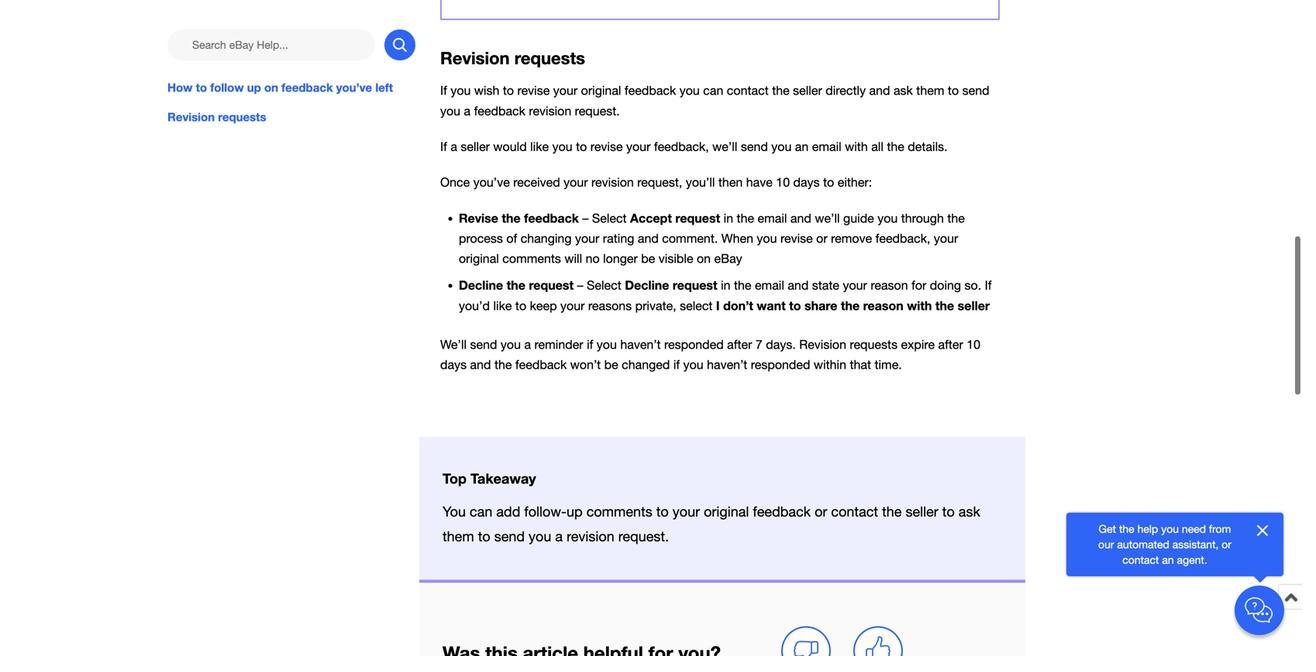Task type: describe. For each thing, give the bounding box(es) containing it.
you up received
[[553, 140, 573, 154]]

revision inside if you wish to revise your original feedback you can contact the seller directly and ask them to send you a feedback revision request.
[[529, 104, 572, 118]]

request,
[[638, 175, 683, 190]]

expire
[[902, 338, 935, 352]]

1 after from the left
[[728, 338, 753, 352]]

1 horizontal spatial like
[[531, 140, 549, 154]]

– for feedback
[[583, 211, 589, 226]]

you inside you can add follow-up comments to your original feedback or contact the seller to ask them to send you a revision request.
[[529, 529, 552, 545]]

we'll send you a reminder if you haven't responded after 7 days. revision requests expire after 10 days and the feedback won't be changed if you haven't responded within that time.
[[441, 338, 981, 372]]

that
[[850, 358, 872, 372]]

0 vertical spatial email
[[813, 140, 842, 154]]

0 horizontal spatial haven't
[[621, 338, 661, 352]]

i
[[717, 299, 720, 313]]

days.
[[766, 338, 796, 352]]

them for you can add follow-up comments to your original feedback or contact the seller to ask them to send you a revision request.
[[443, 529, 474, 545]]

select for accept
[[592, 211, 627, 226]]

0 horizontal spatial 10
[[777, 175, 790, 190]]

0 horizontal spatial if
[[587, 338, 594, 352]]

can inside if you wish to revise your original feedback you can contact the seller directly and ask them to send you a feedback revision request.
[[704, 84, 724, 98]]

in for accept request
[[724, 211, 734, 226]]

the inside you can add follow-up comments to your original feedback or contact the seller to ask them to send you a revision request.
[[883, 504, 902, 520]]

email for accept request
[[758, 211, 788, 226]]

i don't want to share the reason with the seller
[[717, 299, 991, 313]]

and inside if you wish to revise your original feedback you can contact the seller directly and ask them to send you a feedback revision request.
[[870, 84, 891, 98]]

1 vertical spatial responded
[[751, 358, 811, 372]]

days inside we'll send you a reminder if you haven't responded after 7 days. revision requests expire after 10 days and the feedback won't be changed if you haven't responded within that time.
[[441, 358, 467, 372]]

if a seller would like you to revise your feedback, we'll send you an email with all the details.
[[441, 140, 948, 154]]

feedback inside you can add follow-up comments to your original feedback or contact the seller to ask them to send you a revision request.
[[753, 504, 811, 520]]

the inside we'll send you a reminder if you haven't responded after 7 days. revision requests expire after 10 days and the feedback won't be changed if you haven't responded within that time.
[[495, 358, 512, 372]]

can inside you can add follow-up comments to your original feedback or contact the seller to ask them to send you a revision request.
[[470, 504, 493, 520]]

rating
[[603, 232, 635, 246]]

you right when
[[757, 232, 778, 246]]

details.
[[908, 140, 948, 154]]

or inside in the email and we'll guide you through the process of changing your rating and comment. when you revise or remove feedback, your original comments will no longer be visible on ebay
[[817, 232, 828, 246]]

follow
[[210, 81, 244, 95]]

you left "wish"
[[451, 84, 471, 98]]

reason for with
[[864, 299, 904, 313]]

original inside in the email and we'll guide you through the process of changing your rating and comment. when you revise or remove feedback, your original comments will no longer be visible on ebay
[[459, 252, 499, 266]]

have
[[747, 175, 773, 190]]

keep
[[530, 299, 557, 313]]

1 horizontal spatial revision
[[441, 48, 510, 68]]

you right guide
[[878, 211, 898, 226]]

assistant,
[[1173, 539, 1220, 551]]

a inside you can add follow-up comments to your original feedback or contact the seller to ask them to send you a revision request.
[[556, 529, 563, 545]]

you can add follow-up comments to your original feedback or contact the seller to ask them to send you a revision request.
[[443, 504, 981, 545]]

Search eBay Help... text field
[[168, 29, 375, 60]]

you up won't
[[597, 338, 617, 352]]

wish
[[475, 84, 500, 98]]

revision inside revision requests link
[[168, 110, 215, 124]]

7
[[756, 338, 763, 352]]

original inside you can add follow-up comments to your original feedback or contact the seller to ask them to send you a revision request.
[[704, 504, 750, 520]]

doing
[[931, 278, 962, 293]]

guide
[[844, 211, 875, 226]]

request. inside if you wish to revise your original feedback you can contact the seller directly and ask them to send you a feedback revision request.
[[575, 104, 620, 118]]

time.
[[875, 358, 903, 372]]

left
[[376, 81, 393, 95]]

0 horizontal spatial with
[[845, 140, 868, 154]]

request for accept
[[676, 211, 721, 226]]

will
[[565, 252, 583, 266]]

revise inside if you wish to revise your original feedback you can contact the seller directly and ask them to send you a feedback revision request.
[[518, 84, 550, 98]]

0 horizontal spatial up
[[247, 81, 261, 95]]

1 horizontal spatial you've
[[474, 175, 510, 190]]

for
[[912, 278, 927, 293]]

comments inside in the email and we'll guide you through the process of changing your rating and comment. when you revise or remove feedback, your original comments will no longer be visible on ebay
[[503, 252, 561, 266]]

and inside in the email and state your reason for doing so. if you'd like to keep your reasons private, select
[[788, 278, 809, 293]]

a inside we'll send you a reminder if you haven't responded after 7 days. revision requests expire after 10 days and the feedback won't be changed if you haven't responded within that time.
[[525, 338, 531, 352]]

we'll
[[441, 338, 467, 352]]

get the help you need from our automated assistant, or contact an agent. tooltip
[[1092, 522, 1239, 569]]

decline the request – select decline request
[[459, 278, 718, 293]]

follow-
[[525, 504, 567, 520]]

we'll inside in the email and we'll guide you through the process of changing your rating and comment. when you revise or remove feedback, your original comments will no longer be visible on ebay
[[815, 211, 840, 226]]

revision inside we'll send you a reminder if you haven't responded after 7 days. revision requests expire after 10 days and the feedback won't be changed if you haven't responded within that time.
[[800, 338, 847, 352]]

select
[[680, 299, 713, 313]]

you'll
[[686, 175, 715, 190]]

when
[[722, 232, 754, 246]]

comment.
[[663, 232, 718, 246]]

get the help you need from our automated assistant, or contact an agent.
[[1099, 523, 1232, 567]]

share
[[805, 299, 838, 313]]

a inside if you wish to revise your original feedback you can contact the seller directly and ask them to send you a feedback revision request.
[[464, 104, 471, 118]]

if you wish to revise your original feedback you can contact the seller directly and ask them to send you a feedback revision request.
[[441, 84, 990, 118]]

within
[[814, 358, 847, 372]]

in the email and we'll guide you through the process of changing your rating and comment. when you revise or remove feedback, your original comments will no longer be visible on ebay
[[459, 211, 965, 266]]

the inside in the email and state your reason for doing so. if you'd like to keep your reasons private, select
[[734, 278, 752, 293]]

then
[[719, 175, 743, 190]]

1 decline from the left
[[459, 278, 503, 293]]

your inside if you wish to revise your original feedback you can contact the seller directly and ask them to send you a feedback revision request.
[[554, 84, 578, 98]]

get
[[1099, 523, 1117, 536]]

agent.
[[1178, 554, 1208, 567]]

changing
[[521, 232, 572, 246]]

would
[[494, 140, 527, 154]]

them for if you wish to revise your original feedback you can contact the seller directly and ask them to send you a feedback revision request.
[[917, 84, 945, 98]]

comments inside you can add follow-up comments to your original feedback or contact the seller to ask them to send you a revision request.
[[587, 504, 653, 520]]

you right changed
[[684, 358, 704, 372]]

feedback inside how to follow up on feedback you've left link
[[282, 81, 333, 95]]

feedback inside we'll send you a reminder if you haven't responded after 7 days. revision requests expire after 10 days and the feedback won't be changed if you haven't responded within that time.
[[516, 358, 567, 372]]

– for request
[[577, 278, 584, 293]]

received
[[514, 175, 561, 190]]

want
[[757, 299, 786, 313]]

won't
[[571, 358, 601, 372]]

on inside in the email and we'll guide you through the process of changing your rating and comment. when you revise or remove feedback, your original comments will no longer be visible on ebay
[[697, 252, 711, 266]]

through
[[902, 211, 945, 226]]

0 vertical spatial you've
[[336, 81, 372, 95]]

so.
[[965, 278, 982, 293]]

revision inside you can add follow-up comments to your original feedback or contact the seller to ask them to send you a revision request.
[[567, 529, 615, 545]]

and inside we'll send you a reminder if you haven't responded after 7 days. revision requests expire after 10 days and the feedback won't be changed if you haven't responded within that time.
[[470, 358, 491, 372]]

0 vertical spatial requests
[[515, 48, 586, 68]]

of
[[507, 232, 518, 246]]

contact inside you can add follow-up comments to your original feedback or contact the seller to ask them to send you a revision request.
[[832, 504, 879, 520]]

automated
[[1118, 539, 1170, 551]]

0 vertical spatial days
[[794, 175, 820, 190]]

0 vertical spatial an
[[796, 140, 809, 154]]

0 horizontal spatial on
[[264, 81, 278, 95]]

you'd
[[459, 299, 490, 313]]

be inside in the email and we'll guide you through the process of changing your rating and comment. when you revise or remove feedback, your original comments will no longer be visible on ebay
[[642, 252, 656, 266]]

send inside you can add follow-up comments to your original feedback or contact the seller to ask them to send you a revision request.
[[495, 529, 525, 545]]

top
[[443, 471, 467, 488]]

your inside you can add follow-up comments to your original feedback or contact the seller to ask them to send you a revision request.
[[673, 504, 700, 520]]

email for decline request
[[755, 278, 785, 293]]

an inside get the help you need from our automated assistant, or contact an agent.
[[1163, 554, 1175, 567]]

help
[[1138, 523, 1159, 536]]

send inside if you wish to revise your original feedback you can contact the seller directly and ask them to send you a feedback revision request.
[[963, 84, 990, 98]]

all
[[872, 140, 884, 154]]

longer
[[603, 252, 638, 266]]

either:
[[838, 175, 873, 190]]

don't
[[724, 299, 754, 313]]



Task type: locate. For each thing, give the bounding box(es) containing it.
the inside if you wish to revise your original feedback you can contact the seller directly and ask them to send you a feedback revision request.
[[773, 84, 790, 98]]

– up no
[[583, 211, 589, 226]]

and down accept
[[638, 232, 659, 246]]

be inside we'll send you a reminder if you haven't responded after 7 days. revision requests expire after 10 days and the feedback won't be changed if you haven't responded within that time.
[[605, 358, 619, 372]]

1 horizontal spatial decline
[[625, 278, 670, 293]]

and left guide
[[791, 211, 812, 226]]

1 vertical spatial an
[[1163, 554, 1175, 567]]

them inside you can add follow-up comments to your original feedback or contact the seller to ask them to send you a revision request.
[[443, 529, 474, 545]]

like inside in the email and state your reason for doing so. if you'd like to keep your reasons private, select
[[494, 299, 512, 313]]

ask for to
[[959, 504, 981, 520]]

contact for feedback
[[727, 84, 769, 98]]

after left 7
[[728, 338, 753, 352]]

0 horizontal spatial we'll
[[713, 140, 738, 154]]

or inside you can add follow-up comments to your original feedback or contact the seller to ask them to send you a revision request.
[[815, 504, 828, 520]]

reason inside in the email and state your reason for doing so. if you'd like to keep your reasons private, select
[[871, 278, 909, 293]]

0 horizontal spatial revise
[[518, 84, 550, 98]]

decline up private,
[[625, 278, 670, 293]]

days
[[794, 175, 820, 190], [441, 358, 467, 372]]

on down comment.
[[697, 252, 711, 266]]

1 vertical spatial select
[[587, 278, 622, 293]]

revision requests up "wish"
[[441, 48, 586, 68]]

contact inside if you wish to revise your original feedback you can contact the seller directly and ask them to send you a feedback revision request.
[[727, 84, 769, 98]]

original inside if you wish to revise your original feedback you can contact the seller directly and ask them to send you a feedback revision request.
[[581, 84, 622, 98]]

you up "if a seller would like you to revise your feedback, we'll send you an email with all the details."
[[680, 84, 700, 98]]

revision up the within
[[800, 338, 847, 352]]

2 horizontal spatial requests
[[850, 338, 898, 352]]

like
[[531, 140, 549, 154], [494, 299, 512, 313]]

decline up you'd at the top of the page
[[459, 278, 503, 293]]

10
[[777, 175, 790, 190], [967, 338, 981, 352]]

if up won't
[[587, 338, 594, 352]]

revision up "wish"
[[441, 48, 510, 68]]

10 right expire
[[967, 338, 981, 352]]

–
[[583, 211, 589, 226], [577, 278, 584, 293]]

1 vertical spatial contact
[[832, 504, 879, 520]]

accept
[[631, 211, 672, 226]]

be right won't
[[605, 358, 619, 372]]

select inside revise the feedback – select accept request
[[592, 211, 627, 226]]

takeaway
[[471, 471, 536, 488]]

how
[[168, 81, 193, 95]]

0 vertical spatial feedback,
[[654, 140, 709, 154]]

2 horizontal spatial revise
[[781, 232, 813, 246]]

revision requests down follow
[[168, 110, 266, 124]]

if for if you wish to revise your original feedback you can contact the seller directly and ask them to send you a feedback revision request.
[[441, 84, 447, 98]]

1 horizontal spatial on
[[697, 252, 711, 266]]

or inside get the help you need from our automated assistant, or contact an agent.
[[1223, 539, 1232, 551]]

up
[[247, 81, 261, 95], [567, 504, 583, 520]]

– down will
[[577, 278, 584, 293]]

them
[[917, 84, 945, 98], [443, 529, 474, 545]]

send inside we'll send you a reminder if you haven't responded after 7 days. revision requests expire after 10 days and the feedback won't be changed if you haven't responded within that time.
[[470, 338, 498, 352]]

we'll up the then
[[713, 140, 738, 154]]

revision requests link
[[168, 109, 416, 126]]

email
[[813, 140, 842, 154], [758, 211, 788, 226], [755, 278, 785, 293]]

them down you
[[443, 529, 474, 545]]

0 vertical spatial contact
[[727, 84, 769, 98]]

email inside in the email and we'll guide you through the process of changing your rating and comment. when you revise or remove feedback, your original comments will no longer be visible on ebay
[[758, 211, 788, 226]]

revision down how
[[168, 110, 215, 124]]

up inside you can add follow-up comments to your original feedback or contact the seller to ask them to send you a revision request.
[[567, 504, 583, 520]]

0 vertical spatial comments
[[503, 252, 561, 266]]

1 horizontal spatial days
[[794, 175, 820, 190]]

2 vertical spatial original
[[704, 504, 750, 520]]

ask
[[894, 84, 914, 98], [959, 504, 981, 520]]

seller
[[794, 84, 823, 98], [461, 140, 490, 154], [958, 299, 991, 313], [906, 504, 939, 520]]

request. inside you can add follow-up comments to your original feedback or contact the seller to ask them to send you a revision request.
[[619, 529, 669, 545]]

responded down select
[[665, 338, 724, 352]]

1 vertical spatial requests
[[218, 110, 266, 124]]

comments
[[503, 252, 561, 266], [587, 504, 653, 520]]

original
[[581, 84, 622, 98], [459, 252, 499, 266], [704, 504, 750, 520]]

and left state
[[788, 278, 809, 293]]

0 horizontal spatial you've
[[336, 81, 372, 95]]

days right have
[[794, 175, 820, 190]]

1 vertical spatial be
[[605, 358, 619, 372]]

request for decline
[[673, 278, 718, 293]]

– inside the decline the request – select decline request
[[577, 278, 584, 293]]

days down we'll
[[441, 358, 467, 372]]

1 horizontal spatial original
[[581, 84, 622, 98]]

your
[[554, 84, 578, 98], [627, 140, 651, 154], [564, 175, 588, 190], [575, 232, 600, 246], [935, 232, 959, 246], [843, 278, 868, 293], [561, 299, 585, 313], [673, 504, 700, 520]]

0 horizontal spatial feedback,
[[654, 140, 709, 154]]

in for decline request
[[721, 278, 731, 293]]

top takeaway
[[443, 471, 536, 488]]

ask inside if you wish to revise your original feedback you can contact the seller directly and ask them to send you a feedback revision request.
[[894, 84, 914, 98]]

0 horizontal spatial requests
[[218, 110, 266, 124]]

1 vertical spatial reason
[[864, 299, 904, 313]]

revise up the once you've received your revision request, you'll then have 10 days to either:
[[591, 140, 623, 154]]

in inside in the email and state your reason for doing so. if you'd like to keep your reasons private, select
[[721, 278, 731, 293]]

0 vertical spatial revise
[[518, 84, 550, 98]]

0 horizontal spatial days
[[441, 358, 467, 372]]

select up rating at left
[[592, 211, 627, 226]]

an left agent.
[[1163, 554, 1175, 567]]

1 horizontal spatial ask
[[959, 504, 981, 520]]

0 vertical spatial if
[[441, 84, 447, 98]]

changed
[[622, 358, 670, 372]]

seller inside if you wish to revise your original feedback you can contact the seller directly and ask them to send you a feedback revision request.
[[794, 84, 823, 98]]

1 vertical spatial revision
[[168, 110, 215, 124]]

after
[[728, 338, 753, 352], [939, 338, 964, 352]]

if inside if you wish to revise your original feedback you can contact the seller directly and ask them to send you a feedback revision request.
[[441, 84, 447, 98]]

no
[[586, 252, 600, 266]]

email up want
[[755, 278, 785, 293]]

0 horizontal spatial comments
[[503, 252, 561, 266]]

1 vertical spatial can
[[470, 504, 493, 520]]

1 vertical spatial email
[[758, 211, 788, 226]]

1 horizontal spatial revise
[[591, 140, 623, 154]]

2 decline from the left
[[625, 278, 670, 293]]

2 vertical spatial email
[[755, 278, 785, 293]]

0 vertical spatial or
[[817, 232, 828, 246]]

process
[[459, 232, 503, 246]]

we'll left guide
[[815, 211, 840, 226]]

0 vertical spatial up
[[247, 81, 261, 95]]

select for decline
[[587, 278, 622, 293]]

1 horizontal spatial feedback,
[[876, 232, 931, 246]]

1 vertical spatial 10
[[967, 338, 981, 352]]

1 vertical spatial we'll
[[815, 211, 840, 226]]

ebay
[[715, 252, 743, 266]]

10 right have
[[777, 175, 790, 190]]

how to follow up on feedback you've left
[[168, 81, 393, 95]]

haven't up changed
[[621, 338, 661, 352]]

if inside in the email and state your reason for doing so. if you'd like to keep your reasons private, select
[[985, 278, 992, 293]]

email inside in the email and state your reason for doing so. if you'd like to keep your reasons private, select
[[755, 278, 785, 293]]

be
[[642, 252, 656, 266], [605, 358, 619, 372]]

2 after from the left
[[939, 338, 964, 352]]

you've left left in the top of the page
[[336, 81, 372, 95]]

if up 'once'
[[441, 140, 447, 154]]

1 vertical spatial ask
[[959, 504, 981, 520]]

0 horizontal spatial an
[[796, 140, 809, 154]]

1 vertical spatial like
[[494, 299, 512, 313]]

you've right 'once'
[[474, 175, 510, 190]]

1 horizontal spatial revision requests
[[441, 48, 586, 68]]

0 vertical spatial with
[[845, 140, 868, 154]]

you inside get the help you need from our automated assistant, or contact an agent.
[[1162, 523, 1180, 536]]

request up the keep
[[529, 278, 574, 293]]

an left all
[[796, 140, 809, 154]]

in
[[724, 211, 734, 226], [721, 278, 731, 293]]

the inside get the help you need from our automated assistant, or contact an agent.
[[1120, 523, 1135, 536]]

can up "if a seller would like you to revise your feedback, we'll send you an email with all the details."
[[704, 84, 724, 98]]

feedback, inside in the email and we'll guide you through the process of changing your rating and comment. when you revise or remove feedback, your original comments will no longer be visible on ebay
[[876, 232, 931, 246]]

with down for
[[908, 299, 933, 313]]

requests inside revision requests link
[[218, 110, 266, 124]]

revision requests inside revision requests link
[[168, 110, 266, 124]]

1 vertical spatial revise
[[591, 140, 623, 154]]

1 horizontal spatial up
[[567, 504, 583, 520]]

like right you'd at the top of the page
[[494, 299, 512, 313]]

1 horizontal spatial them
[[917, 84, 945, 98]]

0 vertical spatial ask
[[894, 84, 914, 98]]

if
[[441, 84, 447, 98], [441, 140, 447, 154], [985, 278, 992, 293]]

1 vertical spatial up
[[567, 504, 583, 520]]

0 vertical spatial them
[[917, 84, 945, 98]]

feedback, up you'll
[[654, 140, 709, 154]]

can right you
[[470, 504, 493, 520]]

10 inside we'll send you a reminder if you haven't responded after 7 days. revision requests expire after 10 days and the feedback won't be changed if you haven't responded within that time.
[[967, 338, 981, 352]]

2 horizontal spatial original
[[704, 504, 750, 520]]

1 vertical spatial original
[[459, 252, 499, 266]]

0 vertical spatial request.
[[575, 104, 620, 118]]

reason for for
[[871, 278, 909, 293]]

responded down the days.
[[751, 358, 811, 372]]

request.
[[575, 104, 620, 118], [619, 529, 669, 545]]

need
[[1183, 523, 1207, 536]]

directly
[[826, 84, 866, 98]]

0 vertical spatial reason
[[871, 278, 909, 293]]

reason
[[871, 278, 909, 293], [864, 299, 904, 313]]

0 vertical spatial we'll
[[713, 140, 738, 154]]

2 vertical spatial requests
[[850, 338, 898, 352]]

them inside if you wish to revise your original feedback you can contact the seller directly and ask them to send you a feedback revision request.
[[917, 84, 945, 98]]

1 vertical spatial revision requests
[[168, 110, 266, 124]]

you
[[451, 84, 471, 98], [680, 84, 700, 98], [441, 104, 461, 118], [553, 140, 573, 154], [772, 140, 792, 154], [878, 211, 898, 226], [757, 232, 778, 246], [501, 338, 521, 352], [597, 338, 617, 352], [684, 358, 704, 372], [1162, 523, 1180, 536], [529, 529, 552, 545]]

0 vertical spatial 10
[[777, 175, 790, 190]]

feedback, down through
[[876, 232, 931, 246]]

private,
[[636, 299, 677, 313]]

if right so. at the right
[[985, 278, 992, 293]]

be right 'longer' in the left top of the page
[[642, 252, 656, 266]]

1 horizontal spatial contact
[[832, 504, 879, 520]]

an
[[796, 140, 809, 154], [1163, 554, 1175, 567]]

the
[[773, 84, 790, 98], [888, 140, 905, 154], [502, 211, 521, 226], [737, 211, 755, 226], [948, 211, 965, 226], [507, 278, 526, 293], [734, 278, 752, 293], [841, 299, 860, 313], [936, 299, 955, 313], [495, 358, 512, 372], [883, 504, 902, 520], [1120, 523, 1135, 536]]

– inside revise the feedback – select accept request
[[583, 211, 589, 226]]

to
[[196, 81, 207, 95], [503, 84, 514, 98], [948, 84, 960, 98], [576, 140, 587, 154], [824, 175, 835, 190], [790, 299, 802, 313], [516, 299, 527, 313], [657, 504, 669, 520], [943, 504, 955, 520], [478, 529, 491, 545]]

reminder
[[535, 338, 584, 352]]

0 vertical spatial revision
[[529, 104, 572, 118]]

2 vertical spatial contact
[[1123, 554, 1160, 567]]

in the email and state your reason for doing so. if you'd like to keep your reasons private, select
[[459, 278, 992, 313]]

ask inside you can add follow-up comments to your original feedback or contact the seller to ask them to send you a revision request.
[[959, 504, 981, 520]]

1 horizontal spatial 10
[[967, 338, 981, 352]]

1 horizontal spatial we'll
[[815, 211, 840, 226]]

1 vertical spatial request.
[[619, 529, 669, 545]]

responded
[[665, 338, 724, 352], [751, 358, 811, 372]]

requests
[[515, 48, 586, 68], [218, 110, 266, 124], [850, 338, 898, 352]]

our
[[1099, 539, 1115, 551]]

in inside in the email and we'll guide you through the process of changing your rating and comment. when you revise or remove feedback, your original comments will no longer be visible on ebay
[[724, 211, 734, 226]]

1 horizontal spatial haven't
[[707, 358, 748, 372]]

feedback
[[282, 81, 333, 95], [625, 84, 677, 98], [474, 104, 526, 118], [524, 211, 579, 226], [516, 358, 567, 372], [753, 504, 811, 520]]

remove
[[832, 232, 873, 246]]

select inside the decline the request – select decline request
[[587, 278, 622, 293]]

revise right "wish"
[[518, 84, 550, 98]]

1 horizontal spatial requests
[[515, 48, 586, 68]]

you right "help"
[[1162, 523, 1180, 536]]

them up details.
[[917, 84, 945, 98]]

select up the reasons
[[587, 278, 622, 293]]

contact
[[727, 84, 769, 98], [832, 504, 879, 520], [1123, 554, 1160, 567]]

seller inside you can add follow-up comments to your original feedback or contact the seller to ask them to send you a revision request.
[[906, 504, 939, 520]]

with left all
[[845, 140, 868, 154]]

up right follow
[[247, 81, 261, 95]]

1 vertical spatial comments
[[587, 504, 653, 520]]

haven't
[[621, 338, 661, 352], [707, 358, 748, 372]]

you down follow- at the left bottom of page
[[529, 529, 552, 545]]

with
[[845, 140, 868, 154], [908, 299, 933, 313]]

1 vertical spatial in
[[721, 278, 731, 293]]

or
[[817, 232, 828, 246], [815, 504, 828, 520], [1223, 539, 1232, 551]]

0 vertical spatial if
[[587, 338, 594, 352]]

2 vertical spatial revise
[[781, 232, 813, 246]]

1 horizontal spatial after
[[939, 338, 964, 352]]

if left "wish"
[[441, 84, 447, 98]]

up right add
[[567, 504, 583, 520]]

1 horizontal spatial comments
[[587, 504, 653, 520]]

0 vertical spatial responded
[[665, 338, 724, 352]]

revise the feedback – select accept request
[[459, 211, 724, 226]]

reason left for
[[871, 278, 909, 293]]

once you've received your revision request, you'll then have 10 days to either:
[[441, 175, 873, 190]]

in up when
[[724, 211, 734, 226]]

2 horizontal spatial contact
[[1123, 554, 1160, 567]]

add
[[497, 504, 521, 520]]

0 horizontal spatial like
[[494, 299, 512, 313]]

in up don't
[[721, 278, 731, 293]]

2 vertical spatial if
[[985, 278, 992, 293]]

0 horizontal spatial responded
[[665, 338, 724, 352]]

and right the directly
[[870, 84, 891, 98]]

comments right follow- at the left bottom of page
[[587, 504, 653, 520]]

revise
[[518, 84, 550, 98], [591, 140, 623, 154], [781, 232, 813, 246]]

you
[[443, 504, 466, 520]]

0 horizontal spatial be
[[605, 358, 619, 372]]

0 horizontal spatial contact
[[727, 84, 769, 98]]

and down you'd at the top of the page
[[470, 358, 491, 372]]

visible
[[659, 252, 694, 266]]

comments down changing at the top of page
[[503, 252, 561, 266]]

if
[[587, 338, 594, 352], [674, 358, 680, 372]]

send
[[963, 84, 990, 98], [741, 140, 768, 154], [470, 338, 498, 352], [495, 529, 525, 545]]

1 vertical spatial with
[[908, 299, 933, 313]]

on
[[264, 81, 278, 95], [697, 252, 711, 266]]

like right would
[[531, 140, 549, 154]]

you up have
[[772, 140, 792, 154]]

2 horizontal spatial revision
[[800, 338, 847, 352]]

request up comment.
[[676, 211, 721, 226]]

email down have
[[758, 211, 788, 226]]

revision
[[441, 48, 510, 68], [168, 110, 215, 124], [800, 338, 847, 352]]

after right expire
[[939, 338, 964, 352]]

reason up expire
[[864, 299, 904, 313]]

1 vertical spatial or
[[815, 504, 828, 520]]

on up revision requests link
[[264, 81, 278, 95]]

if for if a seller would like you to revise your feedback, we'll send you an email with all the details.
[[441, 140, 447, 154]]

select
[[592, 211, 627, 226], [587, 278, 622, 293]]

0 horizontal spatial original
[[459, 252, 499, 266]]

you left reminder
[[501, 338, 521, 352]]

email up either:
[[813, 140, 842, 154]]

request up select
[[673, 278, 718, 293]]

state
[[813, 278, 840, 293]]

revise
[[459, 211, 499, 226]]

0 vertical spatial on
[[264, 81, 278, 95]]

1 vertical spatial feedback,
[[876, 232, 931, 246]]

can
[[704, 84, 724, 98], [470, 504, 493, 520]]

from
[[1210, 523, 1232, 536]]

ask for and
[[894, 84, 914, 98]]

2 vertical spatial revision
[[567, 529, 615, 545]]

1 horizontal spatial responded
[[751, 358, 811, 372]]

once
[[441, 175, 470, 190]]

how to follow up on feedback you've left link
[[168, 79, 416, 96]]

revise inside in the email and we'll guide you through the process of changing your rating and comment. when you revise or remove feedback, your original comments will no longer be visible on ebay
[[781, 232, 813, 246]]

to inside in the email and state your reason for doing so. if you'd like to keep your reasons private, select
[[516, 299, 527, 313]]

haven't down the i
[[707, 358, 748, 372]]

revise left remove
[[781, 232, 813, 246]]

0 vertical spatial revision requests
[[441, 48, 586, 68]]

reasons
[[589, 299, 632, 313]]

you up 'once'
[[441, 104, 461, 118]]

0 vertical spatial haven't
[[621, 338, 661, 352]]

contact inside get the help you need from our automated assistant, or contact an agent.
[[1123, 554, 1160, 567]]

1 horizontal spatial be
[[642, 252, 656, 266]]

1 vertical spatial revision
[[592, 175, 634, 190]]

0 vertical spatial original
[[581, 84, 622, 98]]

we'll
[[713, 140, 738, 154], [815, 211, 840, 226]]

requests inside we'll send you a reminder if you haven't responded after 7 days. revision requests expire after 10 days and the feedback won't be changed if you haven't responded within that time.
[[850, 338, 898, 352]]

request
[[676, 211, 721, 226], [529, 278, 574, 293], [673, 278, 718, 293]]

contact for automated
[[1123, 554, 1160, 567]]

1 horizontal spatial if
[[674, 358, 680, 372]]

if right changed
[[674, 358, 680, 372]]



Task type: vqa. For each thing, say whether or not it's contained in the screenshot.
'Revise'
yes



